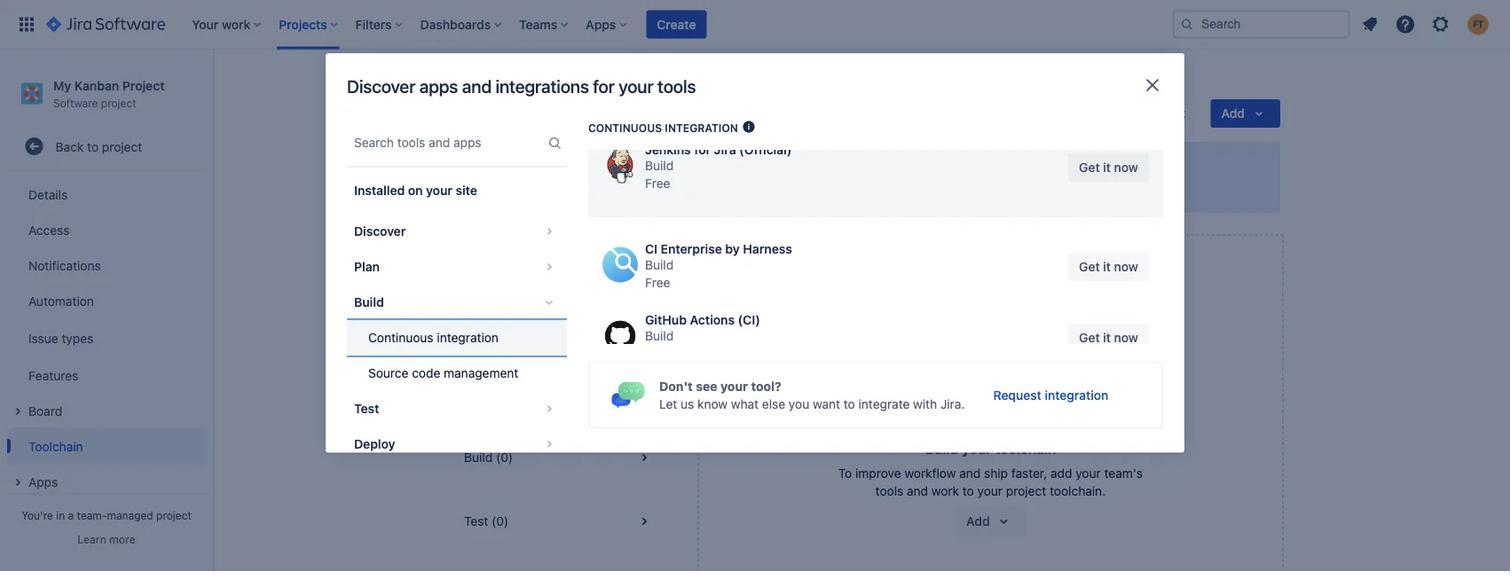 Task type: locate. For each thing, give the bounding box(es) containing it.
more right here.
[[1071, 182, 1101, 197]]

get it now for harness
[[1079, 260, 1139, 275]]

free inside "ci enterprise by harness build free"
[[645, 276, 670, 291]]

2 vertical spatial get it now button
[[1069, 324, 1149, 353]]

toolchain inside build your toolchain to improve workflow and ship faster, add your team's tools and work to your project toolchain.
[[995, 441, 1056, 457]]

0 horizontal spatial my
[[53, 78, 71, 93]]

3 get it now button from the top
[[1069, 324, 1149, 353]]

integrations inside "dialog"
[[496, 76, 589, 97]]

1 horizontal spatial learn
[[1035, 182, 1068, 197]]

project for my kanban project software project
[[122, 78, 165, 93]]

(0) for discover (0)
[[517, 323, 534, 337]]

0 vertical spatial toolchain
[[443, 101, 531, 126]]

1 vertical spatial tools
[[511, 259, 539, 273]]

my right projects
[[507, 74, 525, 89]]

1 vertical spatial get
[[1079, 260, 1100, 275]]

apps image image
[[611, 382, 645, 408]]

integration inside continuous integration button
[[437, 331, 499, 345]]

0 horizontal spatial group
[[7, 171, 206, 505]]

your left tools,
[[636, 182, 662, 197]]

0 horizontal spatial continuous integration
[[368, 331, 499, 345]]

build (0) button
[[443, 426, 676, 490]]

0 vertical spatial toolchain
[[658, 157, 719, 173]]

ci enterprise by harness build free
[[645, 242, 792, 291]]

more
[[1071, 182, 1101, 197], [109, 533, 135, 546]]

more down managed
[[109, 533, 135, 546]]

project inside build your toolchain to improve workflow and ship faster, add your team's tools and work to your project toolchain.
[[1006, 484, 1047, 499]]

your up what
[[721, 379, 748, 394]]

2 vertical spatial get
[[1079, 331, 1100, 346]]

chevron icon pointing right image inside "test" button
[[539, 398, 560, 420]]

project down 'primary' element
[[575, 74, 615, 89]]

chevron icon pointing right image inside the plan button
[[539, 256, 560, 278]]

automation
[[28, 294, 94, 308]]

continuous inside button
[[368, 331, 434, 345]]

tools inside button
[[511, 259, 539, 273]]

2 horizontal spatial integration
[[1045, 388, 1109, 402]]

build inside 'github actions (ci) build'
[[645, 329, 674, 344]]

kanban inside my kanban project software project
[[74, 78, 119, 93]]

your up toolchain.
[[1076, 466, 1101, 481]]

tools down improve
[[876, 484, 904, 499]]

project inside welcome to your project toolchain discover integrations for your tools, connect work to your project, and manage it all right here. learn more
[[607, 157, 654, 173]]

1 vertical spatial more
[[109, 533, 135, 546]]

0 horizontal spatial for
[[593, 76, 615, 97]]

ci
[[645, 242, 658, 257]]

1 horizontal spatial continuous integration
[[588, 122, 738, 134]]

test up deploy
[[354, 402, 379, 416]]

1 get from the top
[[1079, 161, 1100, 175]]

to inside don't see your tool? let us know what else you want to integrate with jira.
[[844, 397, 855, 411]]

your inside button
[[426, 183, 453, 198]]

1 horizontal spatial continuous
[[588, 122, 662, 134]]

for left tools,
[[617, 182, 633, 197]]

3 now from the top
[[1114, 331, 1139, 346]]

my up software
[[53, 78, 71, 93]]

1 free from the top
[[645, 177, 670, 191]]

1 get it now from the top
[[1079, 161, 1139, 175]]

discover button
[[347, 214, 567, 249]]

continuous integration button
[[347, 320, 567, 356]]

(0) inside button
[[517, 323, 534, 337]]

my kanban project
[[507, 74, 615, 89]]

4 chevron icon pointing right image from the top
[[539, 434, 560, 455]]

project right managed
[[156, 509, 192, 522]]

1 vertical spatial continuous
[[368, 331, 434, 345]]

all inside welcome to your project toolchain discover integrations for your tools, connect work to your project, and manage it all right here. learn more
[[956, 182, 969, 197]]

ship
[[984, 466, 1008, 481]]

toolchain up tools,
[[658, 157, 719, 173]]

chevron icon pointing right image for discover
[[539, 221, 560, 242]]

learn inside welcome to your project toolchain discover integrations for your tools, connect work to your project, and manage it all right here. learn more
[[1035, 182, 1068, 197]]

don't
[[659, 379, 693, 394]]

0 horizontal spatial tools
[[511, 259, 539, 273]]

your inside don't see your tool? let us know what else you want to integrate with jira.
[[721, 379, 748, 394]]

0 vertical spatial free
[[645, 177, 670, 191]]

1 vertical spatial get it now
[[1079, 260, 1139, 275]]

integration for "request integration" button
[[1045, 388, 1109, 402]]

all inside button
[[495, 259, 508, 273]]

close modal image
[[1142, 75, 1163, 96]]

learn more button down you're in a team-managed project
[[77, 532, 135, 547]]

0 vertical spatial now
[[1114, 161, 1139, 175]]

learn down the team-
[[77, 533, 106, 546]]

0 vertical spatial integrations
[[496, 76, 589, 97]]

integration inside "request integration" button
[[1045, 388, 1109, 402]]

you're
[[21, 509, 53, 522]]

project up the 'back to project' link at top left
[[122, 78, 165, 93]]

continuous up source
[[368, 331, 434, 345]]

(0) down build (0)
[[492, 514, 509, 529]]

continuous integration
[[588, 122, 738, 134], [368, 331, 499, 345]]

get it now button for (official)
[[1069, 154, 1149, 182]]

0 horizontal spatial test
[[354, 402, 379, 416]]

learn more button right here.
[[1035, 181, 1101, 199]]

learn right here.
[[1035, 182, 1068, 197]]

test inside "test" button
[[354, 402, 379, 416]]

1 horizontal spatial learn more button
[[1035, 181, 1101, 199]]

discover down welcome
[[493, 182, 542, 197]]

free down ci
[[645, 276, 670, 291]]

for left jira
[[694, 143, 711, 158]]

work
[[750, 182, 778, 197], [932, 484, 959, 499]]

integration right request
[[1045, 388, 1109, 402]]

discover down build 'button'
[[464, 323, 514, 337]]

chevron icon pointing down image
[[539, 292, 560, 313]]

now
[[1114, 161, 1139, 175], [1114, 260, 1139, 275], [1114, 331, 1139, 346]]

all right view
[[495, 259, 508, 273]]

back
[[56, 139, 84, 154]]

toolchain
[[443, 101, 531, 126], [28, 439, 83, 454]]

toolchain down board
[[28, 439, 83, 454]]

1 horizontal spatial toolchain
[[995, 441, 1056, 457]]

tools,
[[665, 182, 697, 197]]

0 vertical spatial work
[[750, 182, 778, 197]]

welcome
[[493, 157, 554, 173]]

1 horizontal spatial work
[[932, 484, 959, 499]]

1 horizontal spatial integration
[[665, 122, 738, 134]]

group
[[7, 171, 206, 505], [347, 209, 567, 572]]

get
[[1079, 161, 1100, 175], [1079, 260, 1100, 275], [1079, 331, 1100, 346]]

get for harness
[[1079, 260, 1100, 275]]

continuous integration up jenkins
[[588, 122, 738, 134]]

my kanban project software project
[[53, 78, 165, 109]]

discover up plan
[[354, 224, 406, 239]]

1 vertical spatial toolchain
[[995, 441, 1056, 457]]

get it now
[[1079, 161, 1139, 175], [1079, 260, 1139, 275], [1079, 331, 1139, 346]]

integration down build 'button'
[[437, 331, 499, 345]]

group containing discover
[[347, 209, 567, 572]]

jenkins
[[645, 143, 691, 158]]

1 vertical spatial free
[[645, 276, 670, 291]]

1 vertical spatial integrations
[[546, 182, 614, 197]]

it for github actions (ci)
[[1103, 331, 1111, 346]]

source code management button
[[347, 356, 567, 391]]

1 vertical spatial toolchain
[[28, 439, 83, 454]]

test inside test (0) button
[[464, 514, 488, 529]]

2 horizontal spatial for
[[694, 143, 711, 158]]

ci enterprise by harness logo image
[[603, 248, 638, 283]]

1 vertical spatial work
[[932, 484, 959, 499]]

0 vertical spatial continuous
[[588, 122, 662, 134]]

build up workflow
[[925, 441, 959, 457]]

for
[[593, 76, 615, 97], [694, 143, 711, 158], [617, 182, 633, 197]]

chevron icon pointing right image for plan
[[539, 256, 560, 278]]

1 horizontal spatial all
[[956, 182, 969, 197]]

discover inside welcome to your project toolchain discover integrations for your tools, connect work to your project, and manage it all right here. learn more
[[493, 182, 542, 197]]

my
[[507, 74, 525, 89], [53, 78, 71, 93]]

work inside build your toolchain to improve workflow and ship faster, add your team's tools and work to your project toolchain.
[[932, 484, 959, 499]]

let
[[659, 397, 677, 411]]

welcome to your project toolchain discover integrations for your tools, connect work to your project, and manage it all right here. learn more
[[493, 157, 1101, 197]]

1 vertical spatial get it now button
[[1069, 253, 1149, 282]]

project left settings
[[636, 74, 677, 89]]

0 vertical spatial learn
[[1035, 182, 1068, 197]]

1 horizontal spatial test
[[464, 514, 488, 529]]

(0) up 'management'
[[517, 323, 534, 337]]

kanban down 'primary' element
[[528, 74, 571, 89]]

chevron icon pointing right image for test
[[539, 398, 560, 420]]

project settings link
[[636, 71, 726, 92]]

1 now from the top
[[1114, 161, 1139, 175]]

back to project link
[[7, 129, 206, 164]]

jira software image
[[46, 14, 165, 35], [46, 14, 165, 35]]

1 horizontal spatial kanban
[[528, 74, 571, 89]]

your
[[619, 76, 654, 97], [574, 157, 604, 173], [636, 182, 662, 197], [796, 182, 821, 197], [426, 183, 453, 198], [721, 379, 748, 394], [962, 441, 992, 457], [1076, 466, 1101, 481], [978, 484, 1003, 499]]

1 get it now button from the top
[[1069, 154, 1149, 182]]

see
[[696, 379, 718, 394]]

my for my kanban project
[[507, 74, 525, 89]]

0 horizontal spatial kanban
[[74, 78, 119, 93]]

want
[[813, 397, 840, 411]]

for inside jenkins for jira (official) build free
[[694, 143, 711, 158]]

board
[[28, 404, 62, 418]]

1 vertical spatial learn
[[77, 533, 106, 546]]

tools down create button
[[658, 76, 696, 97]]

kanban for my kanban project software project
[[74, 78, 119, 93]]

toolchain inside welcome to your project toolchain discover integrations for your tools, connect work to your project, and manage it all right here. learn more
[[658, 157, 719, 173]]

1 horizontal spatial more
[[1071, 182, 1101, 197]]

0 horizontal spatial work
[[750, 182, 778, 197]]

discover (0) button
[[443, 298, 676, 362]]

1 chevron icon pointing right image from the top
[[539, 221, 560, 242]]

integrations down 'primary' element
[[496, 76, 589, 97]]

give
[[1102, 106, 1128, 121]]

your right on
[[426, 183, 453, 198]]

notifications
[[28, 258, 101, 273]]

by
[[725, 242, 740, 257]]

free
[[645, 177, 670, 191], [645, 276, 670, 291]]

connect
[[700, 182, 747, 197]]

and right apps
[[462, 76, 492, 97]]

1 vertical spatial learn more button
[[77, 532, 135, 547]]

chevron icon pointing right image up build (0) button
[[539, 398, 560, 420]]

software
[[53, 97, 98, 109]]

2 vertical spatial for
[[617, 182, 633, 197]]

2 get it now button from the top
[[1069, 253, 1149, 282]]

toolchain link
[[7, 429, 206, 464]]

team's
[[1104, 466, 1143, 481]]

project down faster,
[[1006, 484, 1047, 499]]

build down github
[[645, 329, 674, 344]]

1 horizontal spatial my
[[507, 74, 525, 89]]

2 get it now from the top
[[1079, 260, 1139, 275]]

work down workflow
[[932, 484, 959, 499]]

Search field
[[1173, 10, 1351, 39]]

2 vertical spatial tools
[[876, 484, 904, 499]]

toolchain.
[[1050, 484, 1106, 499]]

1 vertical spatial for
[[694, 143, 711, 158]]

test (0)
[[464, 514, 509, 529]]

continuous integration up code
[[368, 331, 499, 345]]

improve
[[856, 466, 901, 481]]

2 vertical spatial integration
[[1045, 388, 1109, 402]]

toolchain down projects 'link'
[[443, 101, 531, 126]]

integrations inside welcome to your project toolchain discover integrations for your tools, connect work to your project, and manage it all right here. learn more
[[546, 182, 614, 197]]

0 horizontal spatial continuous
[[368, 331, 434, 345]]

0 vertical spatial get
[[1079, 161, 1100, 175]]

1 horizontal spatial group
[[347, 209, 567, 572]]

chevron icon pointing right image up chevron icon pointing down
[[539, 256, 560, 278]]

0 horizontal spatial more
[[109, 533, 135, 546]]

1 vertical spatial continuous integration
[[368, 331, 499, 345]]

to
[[87, 139, 99, 154], [557, 157, 571, 173], [781, 182, 793, 197], [844, 397, 855, 411], [963, 484, 974, 499]]

issue types link
[[7, 319, 206, 358]]

2 horizontal spatial tools
[[876, 484, 904, 499]]

github actions (ci) logo image
[[603, 319, 638, 354]]

integration
[[665, 122, 738, 134], [437, 331, 499, 345], [1045, 388, 1109, 402]]

kanban up software
[[74, 78, 119, 93]]

discover left apps
[[347, 76, 415, 97]]

my inside my kanban project software project
[[53, 78, 71, 93]]

build down jenkins
[[645, 159, 674, 173]]

build down "test" button
[[464, 450, 493, 465]]

free inside jenkins for jira (official) build free
[[645, 177, 670, 191]]

primary element
[[11, 0, 1173, 49]]

plan
[[354, 260, 380, 274]]

tools up chevron icon pointing down
[[511, 259, 539, 273]]

learn more
[[77, 533, 135, 546]]

0 vertical spatial all
[[956, 182, 969, 197]]

test button
[[347, 391, 567, 427]]

0 vertical spatial test
[[354, 402, 379, 416]]

2 chevron icon pointing right image from the top
[[539, 256, 560, 278]]

0 horizontal spatial project
[[122, 78, 165, 93]]

board button
[[7, 393, 206, 429]]

chevron icon pointing right image
[[539, 221, 560, 242], [539, 256, 560, 278], [539, 398, 560, 420], [539, 434, 560, 455]]

now for harness
[[1114, 260, 1139, 275]]

discover for discover
[[354, 224, 406, 239]]

integration up jira
[[665, 122, 738, 134]]

test down build (0)
[[464, 514, 488, 529]]

for down 'primary' element
[[593, 76, 615, 97]]

1 horizontal spatial for
[[617, 182, 633, 197]]

jenkins for jira (official) build free
[[645, 143, 792, 191]]

0 horizontal spatial toolchain
[[658, 157, 719, 173]]

chevron icon pointing right image inside deploy button
[[539, 434, 560, 455]]

free down jenkins
[[645, 177, 670, 191]]

1 vertical spatial all
[[495, 259, 508, 273]]

chevron icon pointing right image inside discover button
[[539, 221, 560, 242]]

2 get from the top
[[1079, 260, 1100, 275]]

get it now button for harness
[[1069, 253, 1149, 282]]

0 horizontal spatial all
[[495, 259, 508, 273]]

build down ci
[[645, 258, 674, 273]]

0 horizontal spatial toolchain
[[28, 439, 83, 454]]

features link
[[7, 358, 206, 393]]

(0) up test (0)
[[496, 450, 513, 465]]

group containing details
[[7, 171, 206, 505]]

1 horizontal spatial tools
[[658, 76, 696, 97]]

work down (official)
[[750, 182, 778, 197]]

your left settings
[[619, 76, 654, 97]]

build down plan
[[354, 295, 384, 310]]

0 vertical spatial get it now
[[1079, 161, 1139, 175]]

0 vertical spatial more
[[1071, 182, 1101, 197]]

and inside welcome to your project toolchain discover integrations for your tools, connect work to your project, and manage it all right here. learn more
[[872, 182, 893, 197]]

jenkins for jira (official) logo image
[[603, 148, 638, 184]]

1 horizontal spatial toolchain
[[443, 101, 531, 126]]

all left right
[[956, 182, 969, 197]]

1 vertical spatial integration
[[437, 331, 499, 345]]

2 now from the top
[[1114, 260, 1139, 275]]

learn inside learn more button
[[77, 533, 106, 546]]

toolchain up faster,
[[995, 441, 1056, 457]]

details link
[[7, 177, 206, 212]]

1 vertical spatial test
[[464, 514, 488, 529]]

0 horizontal spatial integration
[[437, 331, 499, 345]]

project right software
[[101, 97, 136, 109]]

chevron icon pointing right image up view all tools (0)
[[539, 221, 560, 242]]

2 vertical spatial now
[[1114, 331, 1139, 346]]

2 vertical spatial get it now
[[1079, 331, 1139, 346]]

3 chevron icon pointing right image from the top
[[539, 398, 560, 420]]

project inside my kanban project software project
[[122, 78, 165, 93]]

build inside 'button'
[[354, 295, 384, 310]]

0 vertical spatial get it now button
[[1069, 154, 1149, 182]]

project
[[101, 97, 136, 109], [102, 139, 142, 154], [607, 157, 654, 173], [1006, 484, 1047, 499], [156, 509, 192, 522]]

project,
[[825, 182, 868, 197]]

and down workflow
[[907, 484, 928, 499]]

features
[[28, 368, 78, 383]]

project up ci
[[607, 157, 654, 173]]

1 vertical spatial now
[[1114, 260, 1139, 275]]

3 get it now from the top
[[1079, 331, 1139, 346]]

integrations down welcome
[[546, 182, 614, 197]]

site
[[456, 183, 477, 198]]

2 free from the top
[[645, 276, 670, 291]]

(ci)
[[738, 313, 760, 328]]

details
[[28, 187, 68, 202]]

0 horizontal spatial learn
[[77, 533, 106, 546]]

else
[[762, 397, 786, 411]]

(0)
[[543, 259, 560, 273], [517, 323, 534, 337], [496, 450, 513, 465], [492, 514, 509, 529]]

github
[[645, 313, 687, 328]]

my for my kanban project software project
[[53, 78, 71, 93]]

and right the project,
[[872, 182, 893, 197]]

build inside "ci enterprise by harness build free"
[[645, 258, 674, 273]]

1 horizontal spatial project
[[575, 74, 615, 89]]

continuous up the jenkins for jira (official) logo
[[588, 122, 662, 134]]

chevron icon pointing right image right build (0)
[[539, 434, 560, 455]]

0 vertical spatial tools
[[658, 76, 696, 97]]



Task type: vqa. For each thing, say whether or not it's contained in the screenshot.
REQUEST INTEGRATION button
yes



Task type: describe. For each thing, give the bounding box(es) containing it.
discover for discover apps and integrations for your tools
[[347, 76, 415, 97]]

project settings
[[636, 74, 726, 89]]

types
[[62, 331, 93, 345]]

now for (official)
[[1114, 161, 1139, 175]]

source
[[368, 366, 409, 381]]

deploy
[[354, 437, 395, 452]]

automation link
[[7, 283, 206, 319]]

it inside welcome to your project toolchain discover integrations for your tools, connect work to your project, and manage it all right here. learn more
[[945, 182, 953, 197]]

(0) for build (0)
[[496, 450, 513, 465]]

jira.
[[941, 397, 965, 411]]

access
[[28, 223, 69, 237]]

add
[[1051, 466, 1072, 481]]

faster,
[[1012, 466, 1047, 481]]

toolchain inside group
[[28, 439, 83, 454]]

management
[[444, 366, 519, 381]]

0 vertical spatial for
[[593, 76, 615, 97]]

(0) up chevron icon pointing down
[[543, 259, 560, 273]]

you
[[789, 397, 810, 411]]

issue
[[28, 331, 58, 345]]

view all tools (0)
[[464, 259, 560, 273]]

view all tools (0) button
[[443, 234, 676, 298]]

work inside welcome to your project toolchain discover integrations for your tools, connect work to your project, and manage it all right here. learn more
[[750, 182, 778, 197]]

tools inside "dialog"
[[658, 76, 696, 97]]

discover apps and integrations for your tools dialog
[[326, 0, 1185, 572]]

apps
[[28, 475, 58, 489]]

tools inside build your toolchain to improve workflow and ship faster, add your team's tools and work to your project toolchain.
[[876, 484, 904, 499]]

and inside "dialog"
[[462, 76, 492, 97]]

back to project
[[56, 139, 142, 154]]

issue types
[[28, 331, 93, 345]]

it for jenkins for jira (official)
[[1103, 161, 1111, 175]]

workflow
[[905, 466, 956, 481]]

3 get from the top
[[1079, 331, 1100, 346]]

installed on your site button
[[347, 173, 567, 209]]

right
[[972, 182, 999, 197]]

test for test
[[354, 402, 379, 416]]

0 horizontal spatial learn more button
[[77, 532, 135, 547]]

it for ci enterprise by harness
[[1103, 260, 1111, 275]]

(official)
[[739, 143, 792, 158]]

integration for continuous integration button
[[437, 331, 499, 345]]

0 vertical spatial integration
[[665, 122, 738, 134]]

my kanban project link
[[507, 71, 615, 92]]

to
[[838, 466, 852, 481]]

Search tools and apps field
[[349, 127, 544, 159]]

your right welcome
[[574, 157, 604, 173]]

build inside button
[[464, 450, 493, 465]]

0 vertical spatial learn more button
[[1035, 181, 1101, 199]]

search image
[[1180, 17, 1194, 32]]

create banner
[[0, 0, 1510, 50]]

your down ship
[[978, 484, 1003, 499]]

enterprise
[[661, 242, 722, 257]]

kanban for my kanban project
[[528, 74, 571, 89]]

more inside welcome to your project toolchain discover integrations for your tools, connect work to your project, and manage it all right here. learn more
[[1071, 182, 1101, 197]]

request integration
[[993, 388, 1109, 402]]

code
[[412, 366, 440, 381]]

managed
[[107, 509, 153, 522]]

request integration button
[[983, 381, 1119, 410]]

to inside build your toolchain to improve workflow and ship faster, add your team's tools and work to your project toolchain.
[[963, 484, 974, 499]]

0 vertical spatial continuous integration
[[588, 122, 738, 134]]

free for ci enterprise by harness build free
[[645, 276, 670, 291]]

2 horizontal spatial project
[[636, 74, 677, 89]]

discover (0)
[[464, 323, 534, 337]]

discover for discover (0)
[[464, 323, 514, 337]]

know
[[698, 397, 728, 411]]

build inside jenkins for jira (official) build free
[[645, 159, 674, 173]]

feedback
[[1132, 106, 1186, 121]]

build (0)
[[464, 450, 513, 465]]

build inside build your toolchain to improve workflow and ship faster, add your team's tools and work to your project toolchain.
[[925, 441, 959, 457]]

integrate
[[859, 397, 910, 411]]

(0) for test (0)
[[492, 514, 509, 529]]

your left the project,
[[796, 182, 821, 197]]

harness
[[743, 242, 792, 257]]

get for (official)
[[1079, 161, 1100, 175]]

view
[[464, 259, 492, 273]]

installed on your site
[[354, 183, 477, 198]]

a
[[68, 509, 74, 522]]

github actions (ci) build
[[645, 313, 760, 344]]

give feedback button
[[1067, 99, 1197, 128]]

in
[[56, 509, 65, 522]]

notifications link
[[7, 248, 206, 283]]

with
[[913, 397, 937, 411]]

source code management
[[368, 366, 519, 381]]

your up ship
[[962, 441, 992, 457]]

test (0) button
[[443, 490, 676, 554]]

build button
[[347, 285, 567, 320]]

create button
[[646, 10, 707, 39]]

give feedback
[[1102, 106, 1186, 121]]

you're in a team-managed project
[[21, 509, 192, 522]]

projects link
[[439, 71, 486, 92]]

project up details link
[[102, 139, 142, 154]]

settings
[[680, 74, 726, 89]]

here.
[[1002, 182, 1031, 197]]

automatically build and test code changes image
[[742, 120, 756, 134]]

continuous integration inside button
[[368, 331, 499, 345]]

projects
[[439, 74, 486, 89]]

apps
[[419, 76, 458, 97]]

manage
[[896, 182, 942, 197]]

jira
[[714, 143, 736, 158]]

don't see your tool? let us know what else you want to integrate with jira.
[[659, 379, 965, 411]]

chevron icon pointing right image for deploy
[[539, 434, 560, 455]]

tool?
[[751, 379, 782, 394]]

request
[[993, 388, 1042, 402]]

what
[[731, 397, 759, 411]]

free for jenkins for jira (official) build free
[[645, 177, 670, 191]]

for inside welcome to your project toolchain discover integrations for your tools, connect work to your project, and manage it all right here. learn more
[[617, 182, 633, 197]]

plan button
[[347, 249, 567, 285]]

access link
[[7, 212, 206, 248]]

us
[[681, 397, 694, 411]]

create
[[657, 17, 696, 32]]

project for my kanban project
[[575, 74, 615, 89]]

get it now for (official)
[[1079, 161, 1139, 175]]

group inside discover apps and integrations for your tools "dialog"
[[347, 209, 567, 572]]

test for test (0)
[[464, 514, 488, 529]]

project inside my kanban project software project
[[101, 97, 136, 109]]

actions
[[690, 313, 735, 328]]

and left ship
[[960, 466, 981, 481]]



